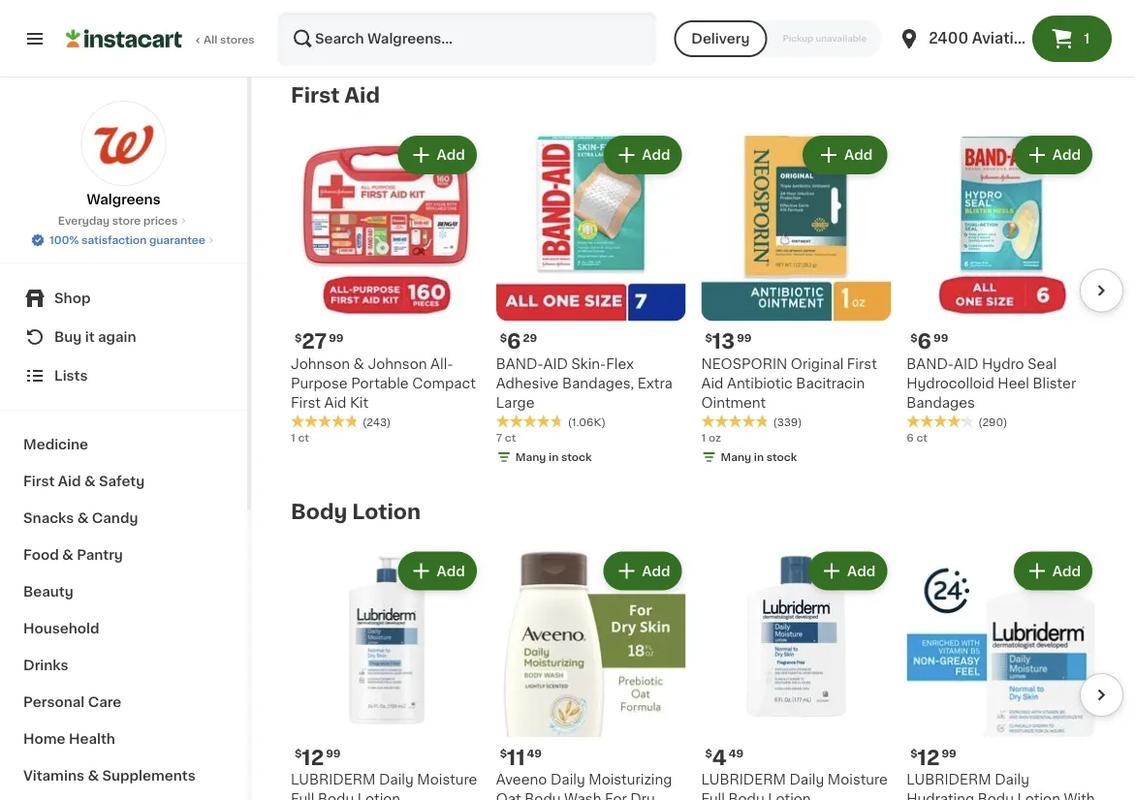 Task type: describe. For each thing, give the bounding box(es) containing it.
(339)
[[773, 417, 802, 428]]

$ 6 29
[[500, 332, 537, 352]]

100% satisfaction guarantee button
[[30, 229, 217, 248]]

1 for 13
[[701, 433, 706, 444]]

daily inside lubriderm daily hydrating body lotion wit
[[995, 774, 1030, 787]]

extra
[[638, 377, 673, 390]]

1 daily from the left
[[379, 774, 414, 787]]

$ 6 99
[[911, 332, 948, 352]]

$ 4 49
[[705, 748, 744, 769]]

ct right 72
[[922, 40, 933, 50]]

product group containing 11
[[496, 548, 686, 801]]

health
[[69, 733, 115, 747]]

12 for lubriderm daily hydrating body lotion wit
[[918, 748, 940, 769]]

99 for johnson & johnson all- purpose portable compact first aid kit
[[329, 333, 344, 343]]

72
[[907, 40, 919, 50]]

candy
[[92, 512, 138, 525]]

body for 4
[[728, 793, 765, 801]]

wash
[[564, 793, 602, 801]]

99 for band-aid hydro seal hydrocolloid heel blister bandages
[[934, 333, 948, 343]]

band-aid skin-flex adhesive bandages, extra large
[[496, 357, 673, 410]]

aid for hydro
[[954, 357, 979, 371]]

oz
[[709, 433, 721, 444]]

personal
[[23, 696, 85, 710]]

everyday store prices
[[58, 216, 178, 226]]

hydrating
[[907, 793, 975, 801]]

prices
[[143, 216, 178, 226]]

ct for $ 6 99
[[917, 433, 928, 444]]

skin-
[[572, 357, 606, 371]]

home health link
[[12, 721, 236, 758]]

personal care link
[[12, 684, 236, 721]]

instacart logo image
[[66, 27, 182, 50]]

oat
[[496, 793, 521, 801]]

many in stock for 13
[[721, 452, 797, 463]]

l for (1.11k)
[[308, 40, 315, 50]]

& left safety
[[84, 475, 96, 489]]

1 for 27
[[291, 433, 295, 444]]

7 ct
[[496, 433, 516, 444]]

vitamins & supplements link
[[12, 758, 236, 795]]

delivery
[[692, 32, 750, 46]]

walgreens link
[[81, 101, 166, 209]]

band-aid hydro seal hydrocolloid heel blister bandages
[[907, 357, 1076, 410]]

buy it again
[[54, 331, 136, 344]]

(243)
[[363, 417, 391, 428]]

6 for band-aid hydro seal hydrocolloid heel blister bandages
[[918, 332, 932, 352]]

buy it again link
[[12, 318, 236, 357]]

kit
[[350, 396, 369, 410]]

dr
[[1036, 32, 1054, 46]]

aid down (1.11k)
[[344, 85, 380, 106]]

care
[[88, 696, 121, 710]]

lubriderm inside product group
[[701, 774, 786, 787]]

100%
[[50, 235, 79, 246]]

full for 4
[[701, 793, 725, 801]]

all stores link
[[66, 12, 256, 66]]

1.5 for (526)
[[701, 40, 716, 50]]

1.5 for (1.11k)
[[291, 40, 306, 50]]

Search field
[[279, 14, 655, 64]]

original
[[791, 357, 844, 371]]

daily inside aveeno daily moisturizing oat body wash for dr
[[551, 774, 585, 787]]

lubriderm daily hydrating body lotion wit
[[907, 774, 1095, 801]]

ct for $ 6 29
[[505, 433, 516, 444]]

2400 aviation dr button
[[898, 12, 1054, 66]]

1 johnson from the left
[[291, 357, 350, 371]]

seal
[[1028, 357, 1057, 371]]

first aid & safety
[[23, 475, 145, 489]]

band- for band-aid skin-flex adhesive bandages, extra large
[[496, 357, 543, 371]]

aveeno daily moisturizing oat body wash for dr
[[496, 774, 672, 801]]

vitamins & supplements
[[23, 770, 196, 783]]

product group containing 27
[[291, 132, 481, 446]]

neosporin original first aid antibiotic bacitracin ointment
[[701, 357, 877, 410]]

(1.11k)
[[363, 24, 394, 35]]

aveeno
[[496, 774, 547, 787]]

lubriderm daily moisture full body lotion for 12
[[291, 774, 477, 801]]

aid up snacks & candy
[[58, 475, 81, 489]]

moisture for 4
[[828, 774, 888, 787]]

body inside lubriderm daily hydrating body lotion wit
[[978, 793, 1014, 801]]

supplements
[[102, 770, 196, 783]]

$ 11 49
[[500, 748, 542, 769]]

body for 11
[[525, 793, 561, 801]]

antibiotic
[[727, 377, 793, 390]]

large
[[496, 396, 535, 410]]

everyday store prices link
[[58, 213, 189, 229]]

store
[[112, 216, 141, 226]]

many in stock for 6
[[516, 452, 592, 463]]

(1.06k)
[[568, 417, 606, 428]]

first inside johnson & johnson all- purpose portable compact first aid kit
[[291, 396, 321, 410]]

& for johnson
[[353, 357, 364, 371]]

bacitracin
[[796, 377, 865, 390]]

drinks link
[[12, 648, 236, 684]]

2400 aviation dr
[[929, 32, 1054, 46]]

delivery button
[[674, 20, 767, 57]]

11
[[507, 748, 525, 769]]

food
[[23, 549, 59, 562]]

everyday
[[58, 216, 110, 226]]

snacks
[[23, 512, 74, 525]]

1 horizontal spatial 6
[[907, 433, 914, 444]]

household link
[[12, 611, 236, 648]]

lotion inside lubriderm daily hydrating body lotion wit
[[1018, 793, 1061, 801]]

$ inside $ 4 49
[[705, 749, 712, 760]]

beauty link
[[12, 574, 236, 611]]

flex
[[606, 357, 634, 371]]

full for 12
[[291, 793, 314, 801]]

4
[[712, 748, 727, 769]]

johnson & johnson all- purpose portable compact first aid kit
[[291, 357, 476, 410]]

item carousel region for first aid
[[264, 124, 1124, 477]]

medicine link
[[12, 427, 236, 463]]

band- for band-aid hydro seal hydrocolloid heel blister bandages
[[907, 357, 954, 371]]

walgreens logo image
[[81, 101, 166, 186]]

home health
[[23, 733, 115, 747]]

vitamins
[[23, 770, 84, 783]]

6 ct
[[907, 433, 928, 444]]



Task type: vqa. For each thing, say whether or not it's contained in the screenshot.
A Table With People Sitting Around It With Nachos And Cheese, Guacamole, And Mixed Chips. Image
no



Task type: locate. For each thing, give the bounding box(es) containing it.
0 horizontal spatial $ 12 99
[[295, 748, 341, 769]]

product group containing 4
[[701, 548, 891, 801]]

1 horizontal spatial many in stock
[[721, 452, 797, 463]]

0 horizontal spatial band-
[[496, 357, 543, 371]]

pantry
[[77, 549, 123, 562]]

1 ct
[[291, 433, 309, 444]]

purpose
[[291, 377, 348, 390]]

1 lubriderm daily moisture full body lotion from the left
[[291, 774, 477, 801]]

0 horizontal spatial many
[[516, 452, 546, 463]]

first aid
[[291, 85, 380, 106]]

6 left '29'
[[507, 332, 521, 352]]

band- down $ 6 99
[[907, 357, 954, 371]]

1 horizontal spatial l
[[719, 40, 725, 50]]

stock down (339)
[[767, 452, 797, 463]]

0 horizontal spatial in
[[549, 452, 559, 463]]

1 horizontal spatial lubriderm
[[701, 774, 786, 787]]

aid up hydrocolloid
[[954, 357, 979, 371]]

aid inside band-aid skin-flex adhesive bandages, extra large
[[543, 357, 568, 371]]

many down oz
[[721, 452, 752, 463]]

99 inside "$ 13 99"
[[737, 333, 752, 343]]

stock inside product group
[[767, 452, 797, 463]]

2 johnson from the left
[[368, 357, 427, 371]]

1 many in stock from the left
[[516, 452, 592, 463]]

it
[[85, 331, 95, 344]]

1 horizontal spatial $ 12 99
[[911, 748, 957, 769]]

1.5 l for (526)
[[701, 40, 725, 50]]

2400
[[929, 32, 969, 46]]

full
[[291, 793, 314, 801], [701, 793, 725, 801]]

in for 6
[[549, 452, 559, 463]]

daily
[[379, 774, 414, 787], [551, 774, 585, 787], [790, 774, 824, 787], [995, 774, 1030, 787]]

49
[[527, 749, 542, 760], [729, 749, 744, 760]]

stock for 13
[[767, 452, 797, 463]]

0 horizontal spatial 1.5
[[291, 40, 306, 50]]

1 left oz
[[701, 433, 706, 444]]

2 band- from the left
[[907, 357, 954, 371]]

1 moisture from the left
[[417, 774, 477, 787]]

ointment
[[701, 396, 766, 410]]

49 inside the "$ 11 49"
[[527, 749, 542, 760]]

many in stock down (1.06k)
[[516, 452, 592, 463]]

2 many in stock from the left
[[721, 452, 797, 463]]

& for food
[[62, 549, 73, 562]]

1 horizontal spatial many
[[721, 452, 752, 463]]

many for 13
[[721, 452, 752, 463]]

service type group
[[674, 20, 882, 57]]

food & pantry
[[23, 549, 123, 562]]

in for 13
[[754, 452, 764, 463]]

1 horizontal spatial 49
[[729, 749, 744, 760]]

$ 12 99 for lubriderm daily hydrating body lotion wit
[[911, 748, 957, 769]]

(290)
[[978, 417, 1008, 428]]

4 daily from the left
[[995, 774, 1030, 787]]

guarantee
[[149, 235, 205, 246]]

1 full from the left
[[291, 793, 314, 801]]

item carousel region for body lotion
[[291, 540, 1124, 801]]

& up portable at the left of the page
[[353, 357, 364, 371]]

item carousel region
[[264, 124, 1124, 477], [291, 540, 1124, 801]]

49 for 11
[[527, 749, 542, 760]]

aid left kit
[[324, 396, 347, 410]]

many in stock inside product group
[[721, 452, 797, 463]]

ct right 7
[[505, 433, 516, 444]]

0 horizontal spatial 12
[[302, 748, 324, 769]]

99 for neosporin original first aid antibiotic bacitracin ointment
[[737, 333, 752, 343]]

99 inside $ 6 99
[[934, 333, 948, 343]]

& for snacks
[[77, 512, 89, 525]]

$ inside the "$ 11 49"
[[500, 749, 507, 760]]

lists link
[[12, 357, 236, 396]]

beauty
[[23, 586, 73, 599]]

99 for lubriderm daily moisture full body lotion
[[326, 749, 341, 760]]

1 l from the left
[[308, 40, 315, 50]]

13
[[712, 332, 735, 352]]

in inside product group
[[754, 452, 764, 463]]

snacks & candy link
[[12, 500, 236, 537]]

aid inside johnson & johnson all- purpose portable compact first aid kit
[[324, 396, 347, 410]]

food & pantry link
[[12, 537, 236, 574]]

shop
[[54, 292, 91, 305]]

1 horizontal spatial 1.5 l
[[701, 40, 725, 50]]

0 horizontal spatial 1.5 l
[[291, 40, 315, 50]]

1 inside button
[[1084, 32, 1090, 46]]

6 for band-aid skin-flex adhesive bandages, extra large
[[507, 332, 521, 352]]

moisture
[[417, 774, 477, 787], [828, 774, 888, 787]]

2 l from the left
[[719, 40, 725, 50]]

0 vertical spatial item carousel region
[[264, 124, 1124, 477]]

johnson up purpose
[[291, 357, 350, 371]]

1 many from the left
[[516, 452, 546, 463]]

$ 12 99 for lubriderm daily moisture full body lotion
[[295, 748, 341, 769]]

0 horizontal spatial 1
[[291, 433, 295, 444]]

1.5 l for (1.11k)
[[291, 40, 315, 50]]

$ inside "$ 13 99"
[[705, 333, 712, 343]]

1 stock from the left
[[561, 452, 592, 463]]

1 horizontal spatial moisture
[[828, 774, 888, 787]]

2 stock from the left
[[767, 452, 797, 463]]

stock
[[561, 452, 592, 463], [767, 452, 797, 463]]

★★★★★
[[291, 21, 359, 35], [291, 21, 359, 35], [701, 21, 769, 35], [701, 21, 769, 35], [907, 21, 975, 35], [907, 21, 975, 35], [291, 415, 359, 428], [291, 415, 359, 428], [496, 415, 564, 428], [496, 415, 564, 428], [701, 415, 769, 428], [701, 415, 769, 428], [907, 415, 975, 428], [907, 415, 975, 428]]

aid up ointment
[[701, 377, 724, 390]]

1 horizontal spatial aid
[[954, 357, 979, 371]]

safety
[[99, 475, 145, 489]]

72 ct
[[907, 40, 933, 50]]

& right food
[[62, 549, 73, 562]]

lubriderm daily moisture full body lotion for 4
[[701, 774, 888, 801]]

neosporin
[[701, 357, 787, 371]]

adhesive
[[496, 377, 559, 390]]

first inside neosporin original first aid antibiotic bacitracin ointment
[[847, 357, 877, 371]]

lubriderm daily moisture full body lotion inside product group
[[701, 774, 888, 801]]

1 horizontal spatial lubriderm daily moisture full body lotion
[[701, 774, 888, 801]]

0 horizontal spatial l
[[308, 40, 315, 50]]

2 horizontal spatial 1
[[1084, 32, 1090, 46]]

$ 27 99
[[295, 332, 344, 352]]

many
[[516, 452, 546, 463], [721, 452, 752, 463]]

1 horizontal spatial stock
[[767, 452, 797, 463]]

2 $ 12 99 from the left
[[911, 748, 957, 769]]

3 daily from the left
[[790, 774, 824, 787]]

lubriderm daily moisture full body lotion
[[291, 774, 477, 801], [701, 774, 888, 801]]

0 horizontal spatial many in stock
[[516, 452, 592, 463]]

heel
[[998, 377, 1030, 390]]

0 horizontal spatial full
[[291, 793, 314, 801]]

1 horizontal spatial 1
[[701, 433, 706, 444]]

99 for lubriderm daily hydrating body lotion wit
[[942, 749, 957, 760]]

2 1.5 from the left
[[701, 40, 716, 50]]

many in stock
[[516, 452, 592, 463], [721, 452, 797, 463]]

shop link
[[12, 279, 236, 318]]

walgreens
[[87, 193, 161, 207]]

49 right 11
[[527, 749, 542, 760]]

2 1.5 l from the left
[[701, 40, 725, 50]]

2 daily from the left
[[551, 774, 585, 787]]

2 horizontal spatial lubriderm
[[907, 774, 991, 787]]

(526)
[[773, 24, 802, 35]]

2 49 from the left
[[729, 749, 744, 760]]

1.5
[[291, 40, 306, 50], [701, 40, 716, 50]]

& for vitamins
[[88, 770, 99, 783]]

band- inside band-aid hydro seal hydrocolloid heel blister bandages
[[907, 357, 954, 371]]

0 horizontal spatial lubriderm daily moisture full body lotion
[[291, 774, 477, 801]]

0 horizontal spatial aid
[[543, 357, 568, 371]]

2 horizontal spatial 6
[[918, 332, 932, 352]]

1 lubriderm from the left
[[291, 774, 376, 787]]

& left candy
[[77, 512, 89, 525]]

band- inside band-aid skin-flex adhesive bandages, extra large
[[496, 357, 543, 371]]

1 vertical spatial item carousel region
[[291, 540, 1124, 801]]

lubriderm inside lubriderm daily hydrating body lotion wit
[[907, 774, 991, 787]]

None search field
[[277, 12, 657, 66]]

2 aid from the left
[[954, 357, 979, 371]]

aid
[[543, 357, 568, 371], [954, 357, 979, 371]]

1 $ 12 99 from the left
[[295, 748, 341, 769]]

1 right dr
[[1084, 32, 1090, 46]]

for
[[605, 793, 627, 801]]

all
[[204, 34, 217, 45]]

bandages
[[907, 396, 975, 410]]

0 horizontal spatial lubriderm
[[291, 774, 376, 787]]

aid for skin-
[[543, 357, 568, 371]]

product group containing 13
[[701, 132, 891, 469]]

0 horizontal spatial lotion
[[352, 502, 421, 522]]

stores
[[220, 34, 255, 45]]

12 for lubriderm daily moisture full body lotion
[[302, 748, 324, 769]]

many in stock down (339)
[[721, 452, 797, 463]]

household
[[23, 622, 99, 636]]

99 inside $ 27 99
[[329, 333, 344, 343]]

1 horizontal spatial lotion
[[1018, 793, 1061, 801]]

moisture inside product group
[[828, 774, 888, 787]]

1
[[1084, 32, 1090, 46], [291, 433, 295, 444], [701, 433, 706, 444]]

2 in from the left
[[754, 452, 764, 463]]

bandages,
[[562, 377, 634, 390]]

drinks
[[23, 659, 68, 673]]

27
[[302, 332, 327, 352]]

1 vertical spatial lotion
[[1018, 793, 1061, 801]]

stock for 6
[[561, 452, 592, 463]]

6 down the bandages
[[907, 433, 914, 444]]

1 in from the left
[[549, 452, 559, 463]]

personal care
[[23, 696, 121, 710]]

49 for 4
[[729, 749, 744, 760]]

1 horizontal spatial 1.5
[[701, 40, 716, 50]]

1 horizontal spatial in
[[754, 452, 764, 463]]

1 horizontal spatial johnson
[[368, 357, 427, 371]]

1 band- from the left
[[496, 357, 543, 371]]

1 down purpose
[[291, 433, 295, 444]]

stock down (1.06k)
[[561, 452, 592, 463]]

2 12 from the left
[[918, 748, 940, 769]]

many for 6
[[516, 452, 546, 463]]

1 1.5 from the left
[[291, 40, 306, 50]]

1 1.5 l from the left
[[291, 40, 315, 50]]

body for 12
[[318, 793, 354, 801]]

2 lubriderm from the left
[[701, 774, 786, 787]]

many inside product group
[[721, 452, 752, 463]]

moisture for 12
[[417, 774, 477, 787]]

hydrocolloid
[[907, 377, 995, 390]]

add
[[437, 148, 465, 162], [642, 148, 670, 162], [846, 148, 875, 162], [1053, 148, 1081, 162], [437, 565, 465, 578], [642, 565, 670, 578], [847, 565, 876, 578], [1053, 565, 1081, 578]]

0 horizontal spatial stock
[[561, 452, 592, 463]]

satisfaction
[[82, 235, 147, 246]]

2 lubriderm daily moisture full body lotion from the left
[[701, 774, 888, 801]]

item carousel region containing 12
[[291, 540, 1124, 801]]

lotion
[[352, 502, 421, 522], [1018, 793, 1061, 801]]

1 12 from the left
[[302, 748, 324, 769]]

& inside johnson & johnson all- purpose portable compact first aid kit
[[353, 357, 364, 371]]

ct inside group
[[298, 433, 309, 444]]

2 moisture from the left
[[828, 774, 888, 787]]

$ 12 99
[[295, 748, 341, 769], [911, 748, 957, 769]]

& down health
[[88, 770, 99, 783]]

1.5 l
[[291, 40, 315, 50], [701, 40, 725, 50]]

aid inside neosporin original first aid antibiotic bacitracin ointment
[[701, 377, 724, 390]]

ct
[[922, 40, 933, 50], [298, 433, 309, 444], [505, 433, 516, 444], [917, 433, 928, 444]]

product group
[[291, 132, 481, 446], [496, 132, 686, 469], [701, 132, 891, 469], [907, 132, 1097, 446], [291, 548, 481, 801], [496, 548, 686, 801], [701, 548, 891, 801], [907, 548, 1097, 801]]

body
[[291, 502, 347, 522], [318, 793, 354, 801], [525, 793, 561, 801], [728, 793, 765, 801], [978, 793, 1014, 801]]

in down adhesive
[[549, 452, 559, 463]]

many down '7 ct' at the left of page
[[516, 452, 546, 463]]

aid inside band-aid hydro seal hydrocolloid heel blister bandages
[[954, 357, 979, 371]]

$ inside $ 27 99
[[295, 333, 302, 343]]

aid left skin-
[[543, 357, 568, 371]]

2 full from the left
[[701, 793, 725, 801]]

in down ointment
[[754, 452, 764, 463]]

2 many from the left
[[721, 452, 752, 463]]

portable
[[351, 377, 409, 390]]

medicine
[[23, 438, 88, 452]]

(978)
[[978, 24, 1006, 35]]

3 lubriderm from the left
[[907, 774, 991, 787]]

johnson up portable at the left of the page
[[368, 357, 427, 371]]

1 button
[[1033, 16, 1112, 62]]

1 oz
[[701, 433, 721, 444]]

item carousel region containing 27
[[264, 124, 1124, 477]]

band- up adhesive
[[496, 357, 543, 371]]

1 49 from the left
[[527, 749, 542, 760]]

100% satisfaction guarantee
[[50, 235, 205, 246]]

lists
[[54, 369, 88, 383]]

6 up hydrocolloid
[[918, 332, 932, 352]]

1 horizontal spatial 12
[[918, 748, 940, 769]]

compact
[[412, 377, 476, 390]]

blister
[[1033, 377, 1076, 390]]

49 right the 4
[[729, 749, 744, 760]]

49 inside $ 4 49
[[729, 749, 744, 760]]

0 vertical spatial lotion
[[352, 502, 421, 522]]

aviation
[[972, 32, 1033, 46]]

moisturizing
[[589, 774, 672, 787]]

7
[[496, 433, 502, 444]]

ct for $ 27 99
[[298, 433, 309, 444]]

full inside product group
[[701, 793, 725, 801]]

$ inside $ 6 99
[[911, 333, 918, 343]]

aid
[[344, 85, 380, 106], [701, 377, 724, 390], [324, 396, 347, 410], [58, 475, 81, 489]]

l for (526)
[[719, 40, 725, 50]]

ct down purpose
[[298, 433, 309, 444]]

1 aid from the left
[[543, 357, 568, 371]]

1 horizontal spatial full
[[701, 793, 725, 801]]

body inside aveeno daily moisturizing oat body wash for dr
[[525, 793, 561, 801]]

0 horizontal spatial 49
[[527, 749, 542, 760]]

$ 13 99
[[705, 332, 752, 352]]

0 horizontal spatial 6
[[507, 332, 521, 352]]

$
[[295, 333, 302, 343], [500, 333, 507, 343], [705, 333, 712, 343], [911, 333, 918, 343], [295, 749, 302, 760], [500, 749, 507, 760], [705, 749, 712, 760], [911, 749, 918, 760]]

0 horizontal spatial johnson
[[291, 357, 350, 371]]

all stores
[[204, 34, 255, 45]]

$ inside $ 6 29
[[500, 333, 507, 343]]

ct down the bandages
[[917, 433, 928, 444]]

0 horizontal spatial moisture
[[417, 774, 477, 787]]

1 horizontal spatial band-
[[907, 357, 954, 371]]



